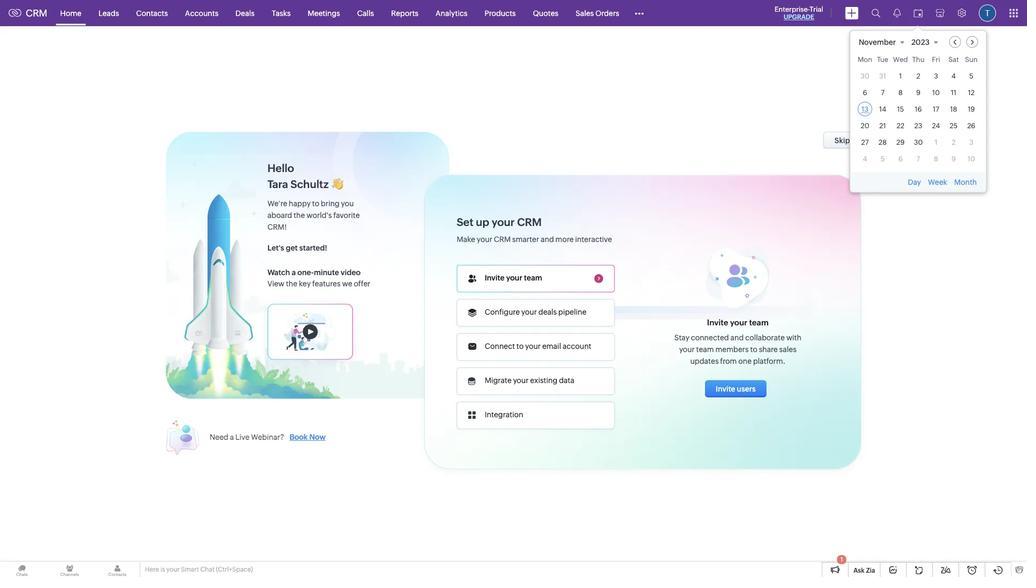 Task type: describe. For each thing, give the bounding box(es) containing it.
data
[[559, 377, 575, 385]]

interactive
[[575, 235, 612, 244]]

grid containing mon
[[850, 53, 986, 173]]

webinar?
[[251, 433, 284, 442]]

reports
[[391, 9, 419, 17]]

enterprise-trial upgrade
[[775, 5, 823, 21]]

your up "configure"
[[506, 274, 522, 282]]

watch
[[268, 268, 290, 277]]

1 horizontal spatial 3
[[969, 138, 974, 146]]

channels image
[[48, 563, 92, 578]]

calendar image
[[914, 9, 923, 17]]

row containing 20
[[858, 119, 979, 133]]

offer
[[354, 280, 371, 288]]

signals image
[[894, 9, 901, 18]]

your right migrate
[[513, 377, 529, 385]]

week link
[[927, 178, 949, 186]]

0 horizontal spatial 1
[[841, 557, 843, 564]]

world's
[[307, 211, 332, 220]]

leads link
[[90, 0, 128, 26]]

aboard
[[268, 211, 292, 220]]

28
[[879, 138, 887, 146]]

features
[[312, 280, 341, 288]]

0 vertical spatial 8
[[899, 89, 903, 97]]

team inside stay connected and collaborate with your team members to share sales updates from one platform.
[[696, 345, 714, 354]]

26
[[967, 122, 976, 130]]

started!
[[299, 244, 327, 252]]

signals element
[[887, 0, 907, 26]]

migrate
[[485, 377, 512, 385]]

tasks link
[[263, 0, 299, 26]]

configure your deals pipeline
[[485, 308, 587, 317]]

contacts link
[[128, 0, 176, 26]]

0 horizontal spatial 30
[[861, 72, 870, 80]]

stay
[[674, 333, 690, 342]]

to inside we're happy to bring you aboard the world's favorite crm!
[[312, 199, 319, 208]]

contacts
[[136, 9, 168, 17]]

wed
[[893, 55, 908, 63]]

crm link
[[9, 8, 47, 19]]

1 vertical spatial crm
[[517, 216, 542, 228]]

the for key
[[286, 280, 297, 288]]

sales orders link
[[567, 0, 628, 26]]

skip
[[835, 136, 850, 145]]

your inside stay connected and collaborate with your team members to share sales updates from one platform.
[[679, 345, 695, 354]]

invite users button
[[705, 381, 767, 398]]

one
[[738, 357, 752, 366]]

search image
[[872, 9, 881, 18]]

your down the up
[[477, 235, 492, 244]]

from
[[720, 357, 737, 366]]

integration
[[485, 411, 523, 419]]

0 vertical spatial team
[[524, 274, 542, 282]]

monday column header
[[858, 55, 872, 67]]

your left deals
[[521, 308, 537, 317]]

1 horizontal spatial 30
[[914, 138, 923, 146]]

quotes link
[[524, 0, 567, 26]]

set up your crm
[[457, 216, 542, 228]]

share
[[759, 345, 778, 354]]

make
[[457, 235, 475, 244]]

leads
[[99, 9, 119, 17]]

account
[[563, 342, 591, 351]]

up
[[476, 216, 489, 228]]

27
[[861, 138, 869, 146]]

more
[[556, 235, 574, 244]]

16
[[915, 105, 922, 113]]

tuesday column header
[[876, 55, 890, 67]]

collaborate
[[745, 333, 785, 342]]

0 horizontal spatial and
[[541, 235, 554, 244]]

day
[[908, 178, 921, 186]]

smart
[[181, 567, 199, 574]]

search element
[[865, 0, 887, 26]]

here
[[145, 567, 159, 574]]

2023
[[912, 38, 930, 46]]

wednesday column header
[[893, 55, 908, 67]]

thursday column header
[[911, 55, 926, 67]]

users
[[737, 385, 756, 393]]

row containing 4
[[858, 152, 979, 166]]

mon tue wed thu
[[858, 55, 925, 63]]

your right the up
[[492, 216, 515, 228]]

crm!
[[268, 223, 287, 231]]

15
[[897, 105, 904, 113]]

sunday column header
[[964, 55, 979, 67]]

November field
[[858, 36, 910, 48]]

1 horizontal spatial 1
[[899, 72, 902, 80]]

book
[[290, 433, 308, 442]]

connect to your email account
[[485, 342, 591, 351]]

with
[[786, 333, 802, 342]]

here is your smart chat (ctrl+space)
[[145, 567, 253, 574]]

0 vertical spatial 6
[[863, 89, 867, 97]]

updates
[[690, 357, 719, 366]]

1 horizontal spatial 5
[[969, 72, 974, 80]]

view
[[268, 280, 284, 288]]

14
[[879, 105, 886, 113]]

31
[[879, 72, 886, 80]]

your right is
[[166, 567, 180, 574]]

ask
[[854, 567, 865, 575]]

video
[[341, 268, 361, 277]]

1 horizontal spatial 4
[[952, 72, 956, 80]]

17
[[933, 105, 939, 113]]

tara
[[268, 178, 288, 190]]

migrate your existing data
[[485, 377, 575, 385]]

connected
[[691, 333, 729, 342]]

pipeline
[[558, 308, 587, 317]]

0 horizontal spatial 2
[[917, 72, 920, 80]]

23
[[915, 122, 923, 130]]

row containing mon
[[858, 55, 979, 67]]

home
[[60, 9, 81, 17]]

1 horizontal spatial to
[[517, 342, 524, 351]]

deals
[[539, 308, 557, 317]]

(ctrl+space)
[[216, 567, 253, 574]]

accounts
[[185, 9, 218, 17]]

2023 field
[[911, 36, 943, 48]]

mon
[[858, 55, 872, 63]]

members
[[716, 345, 749, 354]]

friday column header
[[929, 55, 943, 67]]



Task type: locate. For each thing, give the bounding box(es) containing it.
a for one-
[[292, 268, 296, 277]]

invite left the users
[[716, 385, 735, 393]]

1 vertical spatial the
[[286, 280, 297, 288]]

2 down the thursday column header
[[917, 72, 920, 80]]

0 horizontal spatial 7
[[881, 89, 885, 97]]

2 horizontal spatial crm
[[517, 216, 542, 228]]

upgrade
[[784, 13, 814, 21]]

7 up day
[[917, 155, 920, 163]]

deals
[[236, 9, 255, 17]]

8 up week link
[[934, 155, 938, 163]]

1 vertical spatial 9
[[952, 155, 956, 163]]

your
[[492, 216, 515, 228], [477, 235, 492, 244], [506, 274, 522, 282], [521, 308, 537, 317], [730, 318, 748, 328], [525, 342, 541, 351], [679, 345, 695, 354], [513, 377, 529, 385], [166, 567, 180, 574]]

2
[[917, 72, 920, 80], [952, 138, 956, 146]]

0 horizontal spatial to
[[312, 199, 319, 208]]

the inside watch a one-minute video view the key features we offer
[[286, 280, 297, 288]]

8 up 15
[[899, 89, 903, 97]]

6 row from the top
[[858, 135, 979, 150]]

2 vertical spatial crm
[[494, 235, 511, 244]]

5
[[969, 72, 974, 80], [881, 155, 885, 163]]

30 down the monday 'column header'
[[861, 72, 870, 80]]

month
[[954, 178, 977, 186]]

existing
[[530, 377, 558, 385]]

a left live
[[230, 433, 234, 442]]

3 down the 26
[[969, 138, 974, 146]]

19
[[968, 105, 975, 113]]

1 vertical spatial 2
[[952, 138, 956, 146]]

the
[[294, 211, 305, 220], [286, 280, 297, 288]]

team up updates
[[696, 345, 714, 354]]

tue
[[877, 55, 889, 63]]

you
[[341, 199, 354, 208]]

is
[[160, 567, 165, 574]]

1 row from the top
[[858, 55, 979, 67]]

a for live
[[230, 433, 234, 442]]

7 row from the top
[[858, 152, 979, 166]]

your down stay
[[679, 345, 695, 354]]

0 vertical spatial 9
[[916, 89, 921, 97]]

enterprise-
[[775, 5, 810, 13]]

a left one-
[[292, 268, 296, 277]]

3 down friday column header
[[934, 72, 938, 80]]

row
[[858, 55, 979, 67], [858, 69, 979, 83], [858, 85, 979, 100], [858, 102, 979, 116], [858, 119, 979, 133], [858, 135, 979, 150], [858, 152, 979, 166]]

9 up 16
[[916, 89, 921, 97]]

fri
[[932, 55, 940, 63]]

one-
[[298, 268, 314, 277]]

5 down sunday column header
[[969, 72, 974, 80]]

2 row from the top
[[858, 69, 979, 83]]

a
[[292, 268, 296, 277], [230, 433, 234, 442]]

now
[[309, 433, 326, 442]]

0 vertical spatial the
[[294, 211, 305, 220]]

9 up the month
[[952, 155, 956, 163]]

invite your team up "configure"
[[485, 274, 542, 282]]

create menu element
[[839, 0, 865, 26]]

crm up smarter at the top of the page
[[517, 216, 542, 228]]

invite your team
[[485, 274, 542, 282], [707, 318, 769, 328]]

the left key
[[286, 280, 297, 288]]

the inside we're happy to bring you aboard the world's favorite crm!
[[294, 211, 305, 220]]

11
[[951, 89, 957, 97]]

team up configure your deals pipeline
[[524, 274, 542, 282]]

happy
[[289, 199, 311, 208]]

to right connect
[[517, 342, 524, 351]]

hello
[[268, 162, 294, 174]]

1 horizontal spatial 8
[[934, 155, 938, 163]]

5 row from the top
[[858, 119, 979, 133]]

ask zia
[[854, 567, 875, 575]]

favorite
[[333, 211, 360, 220]]

row containing 30
[[858, 69, 979, 83]]

1 horizontal spatial 7
[[917, 155, 920, 163]]

2 horizontal spatial team
[[749, 318, 769, 328]]

1 vertical spatial 7
[[917, 155, 920, 163]]

24
[[932, 122, 940, 130]]

0 vertical spatial invite
[[485, 274, 505, 282]]

to left share
[[750, 345, 758, 354]]

make your crm smarter and more interactive
[[457, 235, 612, 244]]

9
[[916, 89, 921, 97], [952, 155, 956, 163]]

0 vertical spatial 10
[[932, 89, 940, 97]]

crm left home link
[[26, 8, 47, 19]]

1 vertical spatial 5
[[881, 155, 885, 163]]

the for world's
[[294, 211, 305, 220]]

10
[[932, 89, 940, 97], [968, 155, 975, 163]]

1 vertical spatial 10
[[968, 155, 975, 163]]

20
[[861, 122, 870, 130]]

21
[[880, 122, 886, 130]]

0 vertical spatial 2
[[917, 72, 920, 80]]

week
[[928, 178, 947, 186]]

6
[[863, 89, 867, 97], [899, 155, 903, 163]]

0 horizontal spatial invite your team
[[485, 274, 542, 282]]

bring
[[321, 199, 340, 208]]

0 horizontal spatial 10
[[932, 89, 940, 97]]

profile image
[[979, 5, 996, 22]]

calls link
[[349, 0, 383, 26]]

your left email
[[525, 342, 541, 351]]

trial
[[810, 5, 823, 13]]

1 horizontal spatial and
[[731, 333, 744, 342]]

need
[[210, 433, 228, 442]]

2 vertical spatial team
[[696, 345, 714, 354]]

7 up 14
[[881, 89, 885, 97]]

1 horizontal spatial 2
[[952, 138, 956, 146]]

0 horizontal spatial 6
[[863, 89, 867, 97]]

1 horizontal spatial crm
[[494, 235, 511, 244]]

a inside watch a one-minute video view the key features we offer
[[292, 268, 296, 277]]

3
[[934, 72, 938, 80], [969, 138, 974, 146]]

row containing 13
[[858, 102, 979, 116]]

0 vertical spatial 4
[[952, 72, 956, 80]]

november
[[859, 38, 896, 46]]

month link
[[953, 178, 978, 186]]

set
[[457, 216, 474, 228]]

0 horizontal spatial 3
[[934, 72, 938, 80]]

2 vertical spatial invite
[[716, 385, 735, 393]]

30 down 23
[[914, 138, 923, 146]]

2 vertical spatial 1
[[841, 557, 843, 564]]

4 down the saturday 'column header'
[[952, 72, 956, 80]]

sales
[[576, 9, 594, 17]]

meetings link
[[299, 0, 349, 26]]

accounts link
[[176, 0, 227, 26]]

key
[[299, 280, 311, 288]]

1 vertical spatial a
[[230, 433, 234, 442]]

to inside stay connected and collaborate with your team members to share sales updates from one platform.
[[750, 345, 758, 354]]

the down happy
[[294, 211, 305, 220]]

chats image
[[0, 563, 44, 578]]

2 horizontal spatial to
[[750, 345, 758, 354]]

calls
[[357, 9, 374, 17]]

day link
[[907, 178, 922, 186]]

to up world's
[[312, 199, 319, 208]]

saturday column header
[[947, 55, 961, 67]]

Other Modules field
[[628, 5, 651, 22]]

7
[[881, 89, 885, 97], [917, 155, 920, 163]]

row containing 27
[[858, 135, 979, 150]]

sales
[[779, 345, 797, 354]]

0 horizontal spatial team
[[524, 274, 542, 282]]

4 row from the top
[[858, 102, 979, 116]]

analytics link
[[427, 0, 476, 26]]

let's get started!
[[268, 244, 327, 252]]

0 horizontal spatial 8
[[899, 89, 903, 97]]

sales orders
[[576, 9, 619, 17]]

6 down 29
[[899, 155, 903, 163]]

invite up connected
[[707, 318, 728, 328]]

sun
[[965, 55, 978, 63]]

0 vertical spatial a
[[292, 268, 296, 277]]

18
[[950, 105, 957, 113]]

0 vertical spatial 3
[[934, 72, 938, 80]]

4 down the 27
[[863, 155, 867, 163]]

29
[[897, 138, 905, 146]]

get
[[286, 244, 298, 252]]

reports link
[[383, 0, 427, 26]]

1 horizontal spatial 9
[[952, 155, 956, 163]]

30
[[861, 72, 870, 80], [914, 138, 923, 146]]

6 up 13
[[863, 89, 867, 97]]

orders
[[596, 9, 619, 17]]

1 vertical spatial and
[[731, 333, 744, 342]]

0 vertical spatial 5
[[969, 72, 974, 80]]

1 horizontal spatial team
[[696, 345, 714, 354]]

5 down the 28
[[881, 155, 885, 163]]

1 horizontal spatial invite your team
[[707, 318, 769, 328]]

0 vertical spatial 1
[[899, 72, 902, 80]]

analytics
[[436, 9, 467, 17]]

1 vertical spatial 6
[[899, 155, 903, 163]]

row containing 6
[[858, 85, 979, 100]]

0 horizontal spatial a
[[230, 433, 234, 442]]

1 vertical spatial 4
[[863, 155, 867, 163]]

1 horizontal spatial a
[[292, 268, 296, 277]]

1 vertical spatial invite
[[707, 318, 728, 328]]

sat
[[949, 55, 959, 63]]

we're
[[268, 199, 287, 208]]

live
[[235, 433, 249, 442]]

schultz
[[291, 178, 329, 190]]

stay connected and collaborate with your team members to share sales updates from one platform.
[[674, 333, 802, 366]]

and inside stay connected and collaborate with your team members to share sales updates from one platform.
[[731, 333, 744, 342]]

0 vertical spatial crm
[[26, 8, 47, 19]]

25
[[950, 122, 958, 130]]

3 row from the top
[[858, 85, 979, 100]]

profile element
[[973, 0, 1003, 26]]

1 vertical spatial 30
[[914, 138, 923, 146]]

zia
[[866, 567, 875, 575]]

invite your team up stay connected and collaborate with your team members to share sales updates from one platform.
[[707, 318, 769, 328]]

0 horizontal spatial 9
[[916, 89, 921, 97]]

0 vertical spatial 30
[[861, 72, 870, 80]]

2 horizontal spatial 1
[[935, 138, 938, 146]]

1 vertical spatial 3
[[969, 138, 974, 146]]

watch a one-minute video view the key features we offer
[[268, 268, 371, 288]]

need a live webinar? book now
[[210, 433, 326, 442]]

1 horizontal spatial 6
[[899, 155, 903, 163]]

1 vertical spatial team
[[749, 318, 769, 328]]

0 vertical spatial 7
[[881, 89, 885, 97]]

your up stay connected and collaborate with your team members to share sales updates from one platform.
[[730, 318, 748, 328]]

10 up the month
[[968, 155, 975, 163]]

grid
[[850, 53, 986, 173]]

products link
[[476, 0, 524, 26]]

0 vertical spatial invite your team
[[485, 274, 542, 282]]

0 horizontal spatial 5
[[881, 155, 885, 163]]

1 vertical spatial 8
[[934, 155, 938, 163]]

and left more
[[541, 235, 554, 244]]

10 up 17
[[932, 89, 940, 97]]

invite inside button
[[716, 385, 735, 393]]

crm down set up your crm
[[494, 235, 511, 244]]

invite up "configure"
[[485, 274, 505, 282]]

0 horizontal spatial crm
[[26, 8, 47, 19]]

deals link
[[227, 0, 263, 26]]

create menu image
[[845, 7, 859, 20]]

team up collaborate
[[749, 318, 769, 328]]

book now link
[[284, 433, 326, 442]]

0 vertical spatial and
[[541, 235, 554, 244]]

1 vertical spatial 1
[[935, 138, 938, 146]]

1 vertical spatial invite your team
[[707, 318, 769, 328]]

configure
[[485, 308, 520, 317]]

email
[[542, 342, 561, 351]]

2 down the 25
[[952, 138, 956, 146]]

0 horizontal spatial 4
[[863, 155, 867, 163]]

contacts image
[[95, 563, 139, 578]]

and up 'members'
[[731, 333, 744, 342]]

1 horizontal spatial 10
[[968, 155, 975, 163]]



Task type: vqa. For each thing, say whether or not it's contained in the screenshot.


